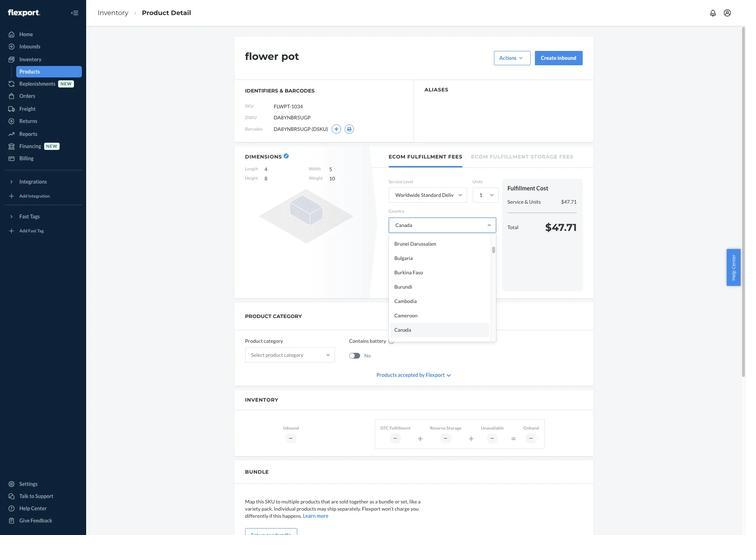 Task type: vqa. For each thing, say whether or not it's contained in the screenshot.
left Center
yes



Task type: locate. For each thing, give the bounding box(es) containing it.
delivered
[[442, 192, 464, 198]]

0 horizontal spatial help
[[19, 506, 30, 512]]

0 horizontal spatial if
[[269, 513, 272, 520]]

barcodes
[[245, 127, 263, 132]]

darussalam
[[410, 241, 436, 247]]

1 horizontal spatial storage
[[531, 154, 558, 160]]

level
[[403, 179, 413, 185]]

give
[[19, 518, 30, 524]]

product
[[142, 9, 169, 17], [245, 338, 263, 344]]

total
[[508, 224, 519, 231]]

1 vertical spatial da8ynbr5ugp
[[274, 126, 311, 132]]

1 vertical spatial product
[[245, 338, 263, 344]]

integration
[[28, 194, 50, 199]]

this
[[256, 499, 264, 505], [273, 513, 282, 520]]

1 vertical spatial this
[[273, 513, 282, 520]]

x
[[450, 241, 452, 247], [460, 241, 462, 247]]

0 vertical spatial inventory
[[98, 9, 128, 17]]

british
[[395, 227, 409, 233]]

2 horizontal spatial or
[[477, 235, 481, 241]]

in down faso
[[414, 277, 418, 282]]

or inside map this sku to multiple products that are sold together as a bundle or set, like a variety pack. individual products may ship separately. flexport won't charge you differently if this happens.
[[395, 499, 400, 505]]

add down fast tags
[[19, 229, 27, 234]]

1 vertical spatial &
[[525, 199, 528, 205]]

cape
[[395, 342, 406, 348]]

ship down burkina faso
[[405, 277, 413, 282]]

to inside button
[[30, 494, 34, 500]]

fulfillment for ecom fulfillment storage fees
[[490, 154, 529, 160]]

1 horizontal spatial in
[[449, 283, 452, 288]]

sku up pack.
[[265, 499, 275, 505]]

2 + from the left
[[469, 433, 474, 444]]

0 horizontal spatial service
[[389, 179, 403, 185]]

1 vertical spatial category
[[284, 352, 303, 358]]

x right 24"
[[460, 241, 462, 247]]

indian
[[410, 227, 424, 233]]

None text field
[[274, 99, 327, 113]]

center
[[731, 255, 737, 270], [31, 506, 47, 512]]

0 horizontal spatial ecom
[[389, 154, 406, 160]]

to
[[401, 277, 405, 282], [30, 494, 34, 500], [276, 499, 281, 505]]

1 vertical spatial in
[[449, 283, 452, 288]]

0 vertical spatial add
[[19, 194, 27, 199]]

flexport
[[426, 372, 445, 379], [362, 506, 381, 512]]

1 horizontal spatial or
[[437, 277, 441, 282]]

0 vertical spatial da8ynbr5ugp
[[274, 115, 311, 121]]

1 vertical spatial products
[[377, 372, 397, 379]]

a down faso
[[418, 277, 421, 282]]

0 horizontal spatial flexport
[[362, 506, 381, 512]]

― down onhand
[[529, 436, 534, 442]]

to inside the likely to ship in a polybag or bubble mailer if possible. heavier products will likely ship in a box.
[[401, 277, 405, 282]]

inventory link
[[98, 9, 128, 17], [4, 54, 82, 65]]

da8ynbr5ugp (dsku)
[[274, 126, 328, 132]]

give feedback
[[19, 518, 52, 524]]

inbounds
[[19, 43, 40, 50]]

dtc fulfillment
[[381, 426, 411, 431]]

canada
[[396, 222, 412, 228], [395, 327, 411, 333]]

plus image
[[334, 127, 339, 131]]

product for product category
[[245, 338, 263, 344]]

1 add from the top
[[19, 194, 27, 199]]

fast left tag
[[28, 229, 36, 234]]

units down fulfillment cost
[[529, 199, 541, 205]]

1 horizontal spatial help
[[731, 271, 737, 281]]

service for service & units
[[508, 199, 524, 205]]

ecom inside tab
[[389, 154, 406, 160]]

0 vertical spatial new
[[61, 81, 72, 87]]

― down inbound
[[289, 436, 293, 442]]

canada up cape
[[395, 327, 411, 333]]

width
[[309, 166, 321, 172]]

settings
[[19, 482, 38, 488]]

bundle
[[379, 499, 394, 505]]

fulfillment
[[408, 154, 447, 160], [490, 154, 529, 160], [508, 185, 536, 192], [390, 426, 411, 431]]

4 ― from the left
[[490, 436, 495, 442]]

3 ― from the left
[[444, 436, 448, 442]]

pack.
[[262, 506, 273, 512]]

products
[[432, 235, 449, 241], [405, 283, 421, 288], [301, 499, 320, 505], [297, 506, 316, 512]]

select product category
[[251, 352, 303, 358]]

0 vertical spatial if
[[469, 277, 471, 282]]

0 horizontal spatial new
[[46, 144, 57, 149]]

2 ecom from the left
[[471, 154, 488, 160]]

2 vertical spatial or
[[395, 499, 400, 505]]

0 horizontal spatial fees
[[448, 154, 463, 160]]

in down the bubble
[[449, 283, 452, 288]]

0 horizontal spatial +
[[418, 433, 423, 444]]

0 vertical spatial products
[[20, 69, 40, 75]]

products inside 'to ship internationally, products must be 20lbs or under and have max dimensions of  15" x 24" x 40".'
[[432, 235, 449, 241]]

0 vertical spatial product
[[142, 9, 169, 17]]

ship
[[394, 235, 402, 241], [405, 277, 413, 282], [440, 283, 448, 288], [327, 506, 336, 512]]

product up the select
[[245, 338, 263, 344]]

or right 20lbs
[[477, 235, 481, 241]]

1 horizontal spatial inventory
[[98, 9, 128, 17]]

0 vertical spatial storage
[[531, 154, 558, 160]]

da8ynbr5ugp up da8ynbr5ugp (dsku)
[[274, 115, 311, 121]]

5 ― from the left
[[529, 436, 534, 442]]

0 horizontal spatial inventory link
[[4, 54, 82, 65]]

20lbs
[[465, 235, 476, 241]]

0 horizontal spatial or
[[395, 499, 400, 505]]

help center link
[[4, 504, 82, 515]]

box.
[[456, 283, 464, 288]]

& down fulfillment cost
[[525, 199, 528, 205]]

― down reserve storage
[[444, 436, 448, 442]]

1 horizontal spatial fees
[[560, 154, 574, 160]]

― for unavailable
[[490, 436, 495, 442]]

product left detail at the top left of the page
[[142, 9, 169, 17]]

― down unavailable
[[490, 436, 495, 442]]

products inside the likely to ship in a polybag or bubble mailer if possible. heavier products will likely ship in a box.
[[405, 283, 421, 288]]

ecom inside tab
[[471, 154, 488, 160]]

talk
[[19, 494, 29, 500]]

1 horizontal spatial inventory link
[[98, 9, 128, 17]]

tab list containing ecom fulfillment fees
[[372, 147, 594, 168]]

cape verde
[[395, 342, 420, 348]]

1 horizontal spatial ecom
[[471, 154, 488, 160]]

a right 'as'
[[375, 499, 378, 505]]

storage right reserve
[[447, 426, 462, 431]]

ecom fulfillment fees tab
[[389, 147, 463, 168]]

add left integration
[[19, 194, 27, 199]]

new
[[61, 81, 72, 87], [46, 144, 57, 149]]

products
[[20, 69, 40, 75], [377, 372, 397, 379]]

1 horizontal spatial product
[[245, 338, 263, 344]]

2 ― from the left
[[393, 436, 398, 442]]

0 vertical spatial category
[[264, 338, 283, 344]]

1 vertical spatial sku
[[265, 499, 275, 505]]

help
[[731, 271, 737, 281], [19, 506, 30, 512]]

in
[[414, 277, 418, 282], [449, 283, 452, 288]]

1 + from the left
[[418, 433, 423, 444]]

products left accepted at the right of page
[[377, 372, 397, 379]]

inventory inside breadcrumbs navigation
[[98, 9, 128, 17]]

da8ynbr5ugp for da8ynbr5ugp
[[274, 115, 311, 121]]

0 vertical spatial this
[[256, 499, 264, 505]]

to for talk
[[30, 494, 34, 500]]

fulfillment inside ecom fulfillment storage fees tab
[[490, 154, 529, 160]]

brunei
[[395, 241, 409, 247]]

― down "dtc fulfillment"
[[393, 436, 398, 442]]

ecom fulfillment storage fees tab
[[471, 147, 574, 166]]

2 horizontal spatial inventory
[[245, 397, 279, 404]]

1 horizontal spatial products
[[377, 372, 397, 379]]

products up replenishments
[[20, 69, 40, 75]]

products left will
[[405, 283, 421, 288]]

0 vertical spatial $47.71
[[561, 199, 577, 205]]

storage up cost
[[531, 154, 558, 160]]

sku up dsku
[[245, 104, 254, 109]]

and
[[389, 241, 396, 247]]

center inside button
[[731, 255, 737, 270]]

together
[[349, 499, 369, 505]]

1 vertical spatial units
[[529, 199, 541, 205]]

0 vertical spatial or
[[477, 235, 481, 241]]

to down burkina
[[401, 277, 405, 282]]

ecom fulfillment fees
[[389, 154, 463, 160]]

― for reserve storage
[[444, 436, 448, 442]]

1 horizontal spatial flexport
[[426, 372, 445, 379]]

0 horizontal spatial this
[[256, 499, 264, 505]]

orders
[[19, 93, 35, 99]]

0 horizontal spatial x
[[450, 241, 452, 247]]

product inside breadcrumbs navigation
[[142, 9, 169, 17]]

0 horizontal spatial in
[[414, 277, 418, 282]]

if down pack.
[[269, 513, 272, 520]]

0 horizontal spatial to
[[30, 494, 34, 500]]

1 fees from the left
[[448, 154, 463, 160]]

product for product detail
[[142, 9, 169, 17]]

actions button
[[494, 51, 531, 65]]

new for financing
[[46, 144, 57, 149]]

1 horizontal spatial this
[[273, 513, 282, 520]]

1 vertical spatial if
[[269, 513, 272, 520]]

fulfillment inside ecom fulfillment fees tab
[[408, 154, 447, 160]]

flexport logo image
[[8, 9, 40, 16]]

to right talk
[[30, 494, 34, 500]]

flexport right by
[[426, 372, 445, 379]]

this down individual
[[273, 513, 282, 520]]

a right like
[[418, 499, 421, 505]]

1 horizontal spatial to
[[276, 499, 281, 505]]

1 horizontal spatial +
[[469, 433, 474, 444]]

1 vertical spatial add
[[19, 229, 27, 234]]

to ship internationally, products must be 20lbs or under and have max dimensions of  15" x 24" x 40".
[[389, 235, 493, 247]]

products for products
[[20, 69, 40, 75]]

0 horizontal spatial sku
[[245, 104, 254, 109]]

products for products accepted by flexport
[[377, 372, 397, 379]]

weight
[[309, 176, 323, 181]]

1 vertical spatial inventory
[[19, 56, 41, 62]]

0 vertical spatial fast
[[19, 214, 29, 220]]

service down fulfillment cost
[[508, 199, 524, 205]]

0 vertical spatial help center
[[731, 255, 737, 281]]

ship up have
[[394, 235, 402, 241]]

1 ― from the left
[[289, 436, 293, 442]]

1 x from the left
[[450, 241, 452, 247]]

to up individual
[[276, 499, 281, 505]]

feedback
[[31, 518, 52, 524]]

add for add integration
[[19, 194, 27, 199]]

sku inside map this sku to multiple products that are sold together as a bundle or set, like a variety pack. individual products may ship separately. flexport won't charge you differently if this happens.
[[265, 499, 275, 505]]

service level
[[389, 179, 413, 185]]

flexport down 'as'
[[362, 506, 381, 512]]

1 horizontal spatial new
[[61, 81, 72, 87]]

1 vertical spatial center
[[31, 506, 47, 512]]

0 horizontal spatial products
[[20, 69, 40, 75]]

units up 1
[[473, 179, 483, 185]]

2 add from the top
[[19, 229, 27, 234]]

1 vertical spatial new
[[46, 144, 57, 149]]

0 vertical spatial help
[[731, 271, 737, 281]]

2 da8ynbr5ugp from the top
[[274, 126, 311, 132]]

or inside 'to ship internationally, products must be 20lbs or under and have max dimensions of  15" x 24" x 40".'
[[477, 235, 481, 241]]

ship down are
[[327, 506, 336, 512]]

new down reports link
[[46, 144, 57, 149]]

0 horizontal spatial units
[[473, 179, 483, 185]]

0 horizontal spatial help center
[[19, 506, 47, 512]]

add for add fast tag
[[19, 229, 27, 234]]

1 vertical spatial flexport
[[362, 506, 381, 512]]

0 horizontal spatial &
[[280, 88, 283, 94]]

help center inside button
[[731, 255, 737, 281]]

close navigation image
[[70, 9, 79, 17]]

integrations
[[19, 179, 47, 185]]

new down products link
[[61, 81, 72, 87]]

15"
[[442, 241, 449, 247]]

multiple
[[282, 499, 300, 505]]

this right map
[[256, 499, 264, 505]]

1 vertical spatial or
[[437, 277, 441, 282]]

1 horizontal spatial help center
[[731, 255, 737, 281]]

dimensions
[[415, 241, 436, 247]]

talk to support button
[[4, 491, 82, 503]]

packaging
[[389, 251, 408, 257]]

1 horizontal spatial units
[[529, 199, 541, 205]]

detail
[[171, 9, 191, 17]]

1 horizontal spatial sku
[[265, 499, 275, 505]]

1 ecom from the left
[[389, 154, 406, 160]]

ecom for ecom fulfillment storage fees
[[471, 154, 488, 160]]

1 horizontal spatial x
[[460, 241, 462, 247]]

more
[[317, 513, 329, 520]]

burundi
[[395, 284, 412, 290]]

1 horizontal spatial if
[[469, 277, 471, 282]]

select
[[251, 352, 265, 358]]

or left set,
[[395, 499, 400, 505]]

product category
[[245, 338, 283, 344]]

1 horizontal spatial &
[[525, 199, 528, 205]]

canada down country
[[396, 222, 412, 228]]

products up of
[[432, 235, 449, 241]]

0 horizontal spatial product
[[142, 9, 169, 17]]

0 vertical spatial sku
[[245, 104, 254, 109]]

open account menu image
[[723, 9, 732, 17]]

fulfillment for ecom fulfillment fees
[[408, 154, 447, 160]]

new for replenishments
[[61, 81, 72, 87]]

1 vertical spatial inventory link
[[4, 54, 82, 65]]

a
[[418, 277, 421, 282], [453, 283, 455, 288], [375, 499, 378, 505], [418, 499, 421, 505]]

inbound
[[558, 55, 577, 61]]

0 vertical spatial units
[[473, 179, 483, 185]]

if right mailer
[[469, 277, 471, 282]]

2 x from the left
[[460, 241, 462, 247]]

will
[[422, 283, 429, 288]]

service for service level
[[389, 179, 403, 185]]

category right product
[[284, 352, 303, 358]]

x right 15"
[[450, 241, 452, 247]]

won't
[[382, 506, 394, 512]]

―
[[289, 436, 293, 442], [393, 436, 398, 442], [444, 436, 448, 442], [490, 436, 495, 442], [529, 436, 534, 442]]

da8ynbr5ugp left the (dsku)
[[274, 126, 311, 132]]

0 horizontal spatial inventory
[[19, 56, 41, 62]]

add fast tag link
[[4, 226, 82, 237]]

2 horizontal spatial to
[[401, 277, 405, 282]]

1 horizontal spatial center
[[731, 255, 737, 270]]

tab list
[[372, 147, 594, 168]]

flower pot
[[245, 50, 299, 62]]

da8ynbr5ugp for da8ynbr5ugp (dsku)
[[274, 126, 311, 132]]

sku
[[245, 104, 254, 109], [265, 499, 275, 505]]

2 fees from the left
[[560, 154, 574, 160]]

add integration
[[19, 194, 50, 199]]

category up product
[[264, 338, 283, 344]]

fast left tags
[[19, 214, 29, 220]]

burkina
[[395, 270, 412, 276]]

1 horizontal spatial service
[[508, 199, 524, 205]]

1 vertical spatial storage
[[447, 426, 462, 431]]

1 vertical spatial service
[[508, 199, 524, 205]]

1 vertical spatial $47.71
[[545, 222, 577, 234]]

1 da8ynbr5ugp from the top
[[274, 115, 311, 121]]

0 vertical spatial &
[[280, 88, 283, 94]]

24"
[[453, 241, 459, 247]]

or up likely
[[437, 277, 441, 282]]

& left barcodes
[[280, 88, 283, 94]]

1 vertical spatial canada
[[395, 327, 411, 333]]

0 vertical spatial service
[[389, 179, 403, 185]]

service left the level
[[389, 179, 403, 185]]

1 horizontal spatial category
[[284, 352, 303, 358]]

+
[[418, 433, 423, 444], [469, 433, 474, 444]]

0 vertical spatial flexport
[[426, 372, 445, 379]]

or
[[477, 235, 481, 241], [437, 277, 441, 282], [395, 499, 400, 505]]



Task type: describe. For each thing, give the bounding box(es) containing it.
may
[[317, 506, 326, 512]]

have
[[397, 241, 406, 247]]

fast tags
[[19, 214, 40, 220]]

polybag
[[421, 277, 436, 282]]

$47.71 for total
[[545, 222, 577, 234]]

(dsku)
[[312, 126, 328, 132]]

& for service
[[525, 199, 528, 205]]

or inside the likely to ship in a polybag or bubble mailer if possible. heavier products will likely ship in a box.
[[437, 277, 441, 282]]

fees inside tab
[[560, 154, 574, 160]]

product
[[245, 314, 272, 320]]

― for inbound
[[289, 436, 293, 442]]

give feedback button
[[4, 516, 82, 527]]

fast inside dropdown button
[[19, 214, 29, 220]]

faso
[[413, 270, 423, 276]]

create inbound
[[541, 55, 577, 61]]

freight
[[19, 106, 36, 112]]

& for identifiers
[[280, 88, 283, 94]]

duty
[[465, 192, 476, 198]]

print image
[[347, 127, 352, 131]]

verde
[[407, 342, 420, 348]]

open notifications image
[[709, 9, 718, 17]]

0 horizontal spatial category
[[264, 338, 283, 344]]

product
[[266, 352, 283, 358]]

0 vertical spatial inventory link
[[98, 9, 128, 17]]

tag
[[37, 229, 44, 234]]

individual
[[274, 506, 296, 512]]

category
[[273, 314, 302, 320]]

learn more button
[[303, 513, 329, 520]]

ecom for ecom fulfillment fees
[[389, 154, 406, 160]]

4
[[265, 166, 268, 172]]

fees inside tab
[[448, 154, 463, 160]]

1 vertical spatial fast
[[28, 229, 36, 234]]

1 vertical spatial help
[[19, 506, 30, 512]]

you
[[411, 506, 419, 512]]

0 vertical spatial in
[[414, 277, 418, 282]]

aliases
[[425, 87, 449, 93]]

learn
[[303, 513, 316, 520]]

british indian ocean territory
[[395, 227, 460, 233]]

products up learn
[[297, 506, 316, 512]]

$47.71 for service & units
[[561, 199, 577, 205]]

map this sku to multiple products that are sold together as a bundle or set, like a variety pack. individual products may ship separately. flexport won't charge you differently if this happens.
[[245, 499, 421, 520]]

products accepted by flexport
[[377, 372, 445, 379]]

integrations button
[[4, 176, 82, 188]]

fulfillment cost
[[508, 185, 549, 192]]

height
[[245, 176, 258, 181]]

fast tags button
[[4, 211, 82, 223]]

products up may
[[301, 499, 320, 505]]

actions
[[500, 55, 517, 61]]

product detail
[[142, 9, 191, 17]]

pot
[[281, 50, 299, 62]]

ship inside 'to ship internationally, products must be 20lbs or under and have max dimensions of  15" x 24" x 40".'
[[394, 235, 402, 241]]

cost
[[537, 185, 549, 192]]

support
[[35, 494, 53, 500]]

flexport inside map this sku to multiple products that are sold together as a bundle or set, like a variety pack. individual products may ship separately. flexport won't charge you differently if this happens.
[[362, 506, 381, 512]]

help inside button
[[731, 271, 737, 281]]

create inbound button
[[535, 51, 583, 65]]

mailer
[[456, 277, 468, 282]]

charge
[[395, 506, 410, 512]]

=
[[511, 433, 516, 444]]

unpaid
[[477, 192, 493, 198]]

dtc
[[381, 426, 389, 431]]

brunei darussalam
[[395, 241, 436, 247]]

variety
[[245, 506, 261, 512]]

possible.
[[472, 277, 488, 282]]

unavailable
[[481, 426, 504, 431]]

be
[[460, 235, 465, 241]]

add fast tag
[[19, 229, 44, 234]]

reserve
[[430, 426, 446, 431]]

territory
[[440, 227, 460, 233]]

happens.
[[282, 513, 302, 520]]

of
[[437, 241, 441, 247]]

if inside the likely to ship in a polybag or bubble mailer if possible. heavier products will likely ship in a box.
[[469, 277, 471, 282]]

learn more
[[303, 513, 329, 520]]

barcodes
[[285, 88, 315, 94]]

likely
[[389, 277, 400, 282]]

standard
[[421, 192, 441, 198]]

1
[[480, 192, 483, 198]]

contains
[[349, 338, 369, 344]]

bundle
[[245, 469, 269, 476]]

inbounds link
[[4, 41, 82, 52]]

contains battery
[[349, 338, 386, 344]]

0 horizontal spatial center
[[31, 506, 47, 512]]

ship down the bubble
[[440, 283, 448, 288]]

― for dtc fulfillment
[[393, 436, 398, 442]]

likely to ship in a polybag or bubble mailer if possible. heavier products will likely ship in a box.
[[389, 277, 488, 288]]

pencil alt image
[[285, 155, 288, 158]]

worldwide standard delivered duty unpaid
[[396, 192, 493, 198]]

talk to support
[[19, 494, 53, 500]]

a left box. at the right of the page
[[453, 283, 455, 288]]

5 height
[[245, 166, 332, 181]]

battery
[[370, 338, 386, 344]]

to
[[389, 235, 393, 241]]

if inside map this sku to multiple products that are sold together as a bundle or set, like a variety pack. individual products may ship separately. flexport won't charge you differently if this happens.
[[269, 513, 272, 520]]

home
[[19, 31, 33, 37]]

0 horizontal spatial storage
[[447, 426, 462, 431]]

identifiers & barcodes
[[245, 88, 315, 94]]

flower
[[245, 50, 279, 62]]

products link
[[16, 66, 82, 78]]

to inside map this sku to multiple products that are sold together as a bundle or set, like a variety pack. individual products may ship separately. flexport won't charge you differently if this happens.
[[276, 499, 281, 505]]

are
[[331, 499, 338, 505]]

reports link
[[4, 129, 82, 140]]

chevron down image
[[447, 373, 451, 379]]

― for onhand
[[529, 436, 534, 442]]

ship inside map this sku to multiple products that are sold together as a bundle or set, like a variety pack. individual products may ship separately. flexport won't charge you differently if this happens.
[[327, 506, 336, 512]]

must
[[450, 235, 459, 241]]

no
[[364, 353, 371, 359]]

breadcrumbs navigation
[[92, 2, 197, 23]]

storage inside tab
[[531, 154, 558, 160]]

to for likely
[[401, 277, 405, 282]]

bulgaria
[[395, 255, 413, 262]]

product category
[[245, 314, 302, 320]]

8
[[265, 176, 268, 182]]

fulfillment for dtc fulfillment
[[390, 426, 411, 431]]

ocean
[[425, 227, 439, 233]]

5
[[329, 166, 332, 172]]

burkina faso
[[395, 270, 423, 276]]

0 vertical spatial canada
[[396, 222, 412, 228]]

1 vertical spatial help center
[[19, 506, 47, 512]]

max
[[406, 241, 414, 247]]

bubble
[[442, 277, 455, 282]]

returns link
[[4, 116, 82, 127]]

2 vertical spatial inventory
[[245, 397, 279, 404]]

onhand
[[524, 426, 539, 431]]



